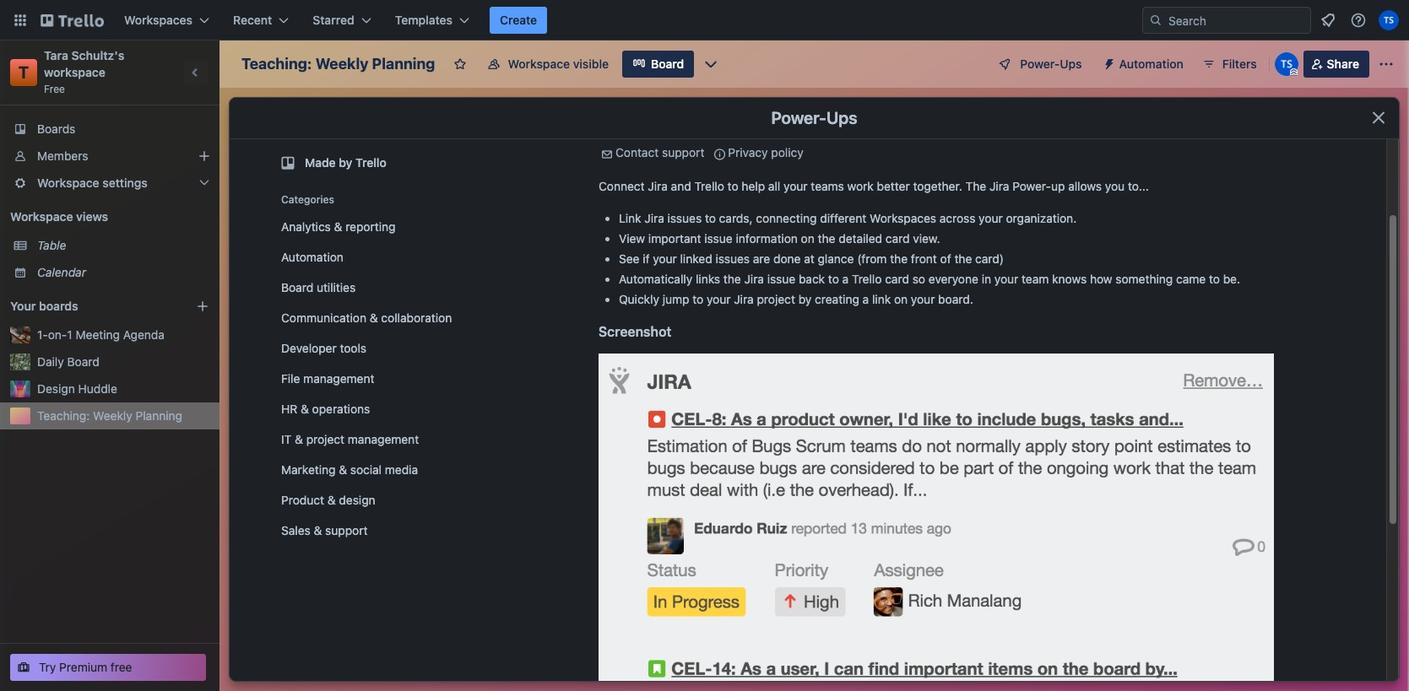 Task type: vqa. For each thing, say whether or not it's contained in the screenshot.
AM
no



Task type: locate. For each thing, give the bounding box(es) containing it.
issues left are
[[716, 252, 750, 266]]

1 horizontal spatial issue
[[768, 272, 796, 286]]

& for hr
[[301, 402, 309, 416]]

issue
[[705, 231, 733, 246], [768, 272, 796, 286]]

0 horizontal spatial weekly
[[93, 409, 132, 423]]

automation down search icon
[[1120, 57, 1184, 71]]

automation
[[1120, 57, 1184, 71], [281, 250, 344, 264]]

& right sales
[[314, 524, 322, 538]]

1 vertical spatial project
[[306, 432, 345, 447]]

management down hr & operations link
[[348, 432, 419, 447]]

power- left sm icon
[[1021, 57, 1060, 71]]

share
[[1328, 57, 1360, 71]]

0 horizontal spatial on
[[801, 231, 815, 246]]

0 horizontal spatial board
[[67, 355, 99, 369]]

by down back
[[799, 292, 812, 307]]

2 vertical spatial trello
[[852, 272, 882, 286]]

card left so at right top
[[885, 272, 910, 286]]

workspace settings button
[[0, 170, 220, 197]]

teaching: weekly planning link
[[37, 408, 209, 425]]

0 vertical spatial support
[[662, 145, 705, 160]]

teaching: down design
[[37, 409, 90, 423]]

support down design
[[325, 524, 368, 538]]

0 vertical spatial project
[[757, 292, 796, 307]]

0 vertical spatial workspaces
[[124, 13, 193, 27]]

& for analytics
[[334, 220, 342, 234]]

planning down design huddle link
[[136, 409, 182, 423]]

planning down templates
[[372, 55, 435, 73]]

automation link
[[271, 244, 474, 271]]

workspace inside popup button
[[37, 176, 99, 190]]

Board name text field
[[233, 51, 444, 78]]

support up and
[[662, 145, 705, 160]]

1 vertical spatial trello
[[695, 179, 725, 193]]

project down the done
[[757, 292, 796, 307]]

& left design
[[328, 493, 336, 508]]

workspace inside button
[[508, 57, 570, 71]]

the
[[818, 231, 836, 246], [890, 252, 908, 266], [955, 252, 972, 266], [724, 272, 741, 286]]

by right the made in the top left of the page
[[339, 155, 353, 170]]

cards,
[[719, 211, 753, 226]]

0 horizontal spatial a
[[843, 272, 849, 286]]

2 sm image from the left
[[712, 146, 728, 163]]

board left customize views image
[[651, 57, 684, 71]]

1 horizontal spatial ups
[[1060, 57, 1082, 71]]

0 vertical spatial power-ups
[[1021, 57, 1082, 71]]

by inside link jira issues to cards, connecting different workspaces across your organization. view important issue information on the detailed card view. see if your linked issues are done at glance (from the front of the card) automatically links the jira issue back to a trello card so everyone in your team knows how something came to be. quickly jump to your jira project by creating a link on your board.
[[799, 292, 812, 307]]

automation up board utilities
[[281, 250, 344, 264]]

1 vertical spatial card
[[885, 272, 910, 286]]

important
[[649, 231, 702, 246]]

1 horizontal spatial project
[[757, 292, 796, 307]]

0 vertical spatial issues
[[668, 211, 702, 226]]

customize views image
[[703, 56, 720, 73]]

communication
[[281, 311, 367, 325]]

1 horizontal spatial on
[[894, 292, 908, 307]]

ups
[[1060, 57, 1082, 71], [827, 108, 858, 128]]

workspace navigation collapse icon image
[[184, 61, 208, 84]]

& right it
[[295, 432, 303, 447]]

sm image
[[599, 146, 616, 163], [712, 146, 728, 163]]

teaching: weekly planning down huddle
[[37, 409, 182, 423]]

& for product
[[328, 493, 336, 508]]

teaching: inside board name text box
[[242, 55, 312, 73]]

1 horizontal spatial by
[[799, 292, 812, 307]]

1 vertical spatial a
[[863, 292, 869, 307]]

& for communication
[[370, 311, 378, 325]]

Search field
[[1163, 8, 1311, 33]]

filters button
[[1198, 51, 1262, 78]]

analytics & reporting link
[[271, 214, 474, 241]]

workspaces up view.
[[870, 211, 937, 226]]

be.
[[1224, 272, 1241, 286]]

design huddle
[[37, 382, 117, 396]]

workspace
[[508, 57, 570, 71], [37, 176, 99, 190], [10, 209, 73, 224]]

1 horizontal spatial board
[[281, 280, 314, 295]]

your right if
[[653, 252, 677, 266]]

0 horizontal spatial trello
[[356, 155, 387, 170]]

tara
[[44, 48, 68, 63]]

2 horizontal spatial trello
[[852, 272, 882, 286]]

to left "help"
[[728, 179, 739, 193]]

1 vertical spatial automation
[[281, 250, 344, 264]]

on right link in the top of the page
[[894, 292, 908, 307]]

0 horizontal spatial workspaces
[[124, 13, 193, 27]]

0 horizontal spatial project
[[306, 432, 345, 447]]

board link
[[623, 51, 695, 78]]

0 horizontal spatial planning
[[136, 409, 182, 423]]

1-on-1 meeting agenda
[[37, 328, 165, 342]]

1 vertical spatial board
[[281, 280, 314, 295]]

trello right the made in the top left of the page
[[356, 155, 387, 170]]

card)
[[976, 252, 1004, 266]]

product
[[281, 493, 324, 508]]

if
[[643, 252, 650, 266]]

management up operations
[[303, 372, 375, 386]]

to left cards,
[[705, 211, 716, 226]]

contact
[[616, 145, 659, 160]]

boards
[[39, 299, 78, 313]]

2 card from the top
[[885, 272, 910, 286]]

trello inside link jira issues to cards, connecting different workspaces across your organization. view important issue information on the detailed card view. see if your linked issues are done at glance (from the front of the card) automatically links the jira issue back to a trello card so everyone in your team knows how something came to be. quickly jump to your jira project by creating a link on your board.
[[852, 272, 882, 286]]

calendar
[[37, 265, 86, 280]]

sm image
[[1096, 51, 1120, 74]]

0 vertical spatial by
[[339, 155, 353, 170]]

to right the "jump" at top left
[[693, 292, 704, 307]]

power- up policy
[[771, 108, 827, 128]]

workspace up table
[[10, 209, 73, 224]]

jump
[[663, 292, 690, 307]]

contact support link
[[616, 145, 705, 160]]

issue down cards,
[[705, 231, 733, 246]]

trello down (from
[[852, 272, 882, 286]]

1 horizontal spatial automation
[[1120, 57, 1184, 71]]

your down links
[[707, 292, 731, 307]]

1 horizontal spatial weekly
[[316, 55, 369, 73]]

support
[[662, 145, 705, 160], [325, 524, 368, 538]]

& down board utilities link
[[370, 311, 378, 325]]

add board image
[[196, 300, 209, 313]]

card left view.
[[886, 231, 910, 246]]

0 horizontal spatial teaching:
[[37, 409, 90, 423]]

connect jira and trello to help all your teams work better together. the jira power-up allows you to...
[[599, 179, 1149, 193]]

2 vertical spatial workspace
[[10, 209, 73, 224]]

came
[[1177, 272, 1206, 286]]

on
[[801, 231, 815, 246], [894, 292, 908, 307]]

by
[[339, 155, 353, 170], [799, 292, 812, 307]]

weekly down starred popup button
[[316, 55, 369, 73]]

issue down the done
[[768, 272, 796, 286]]

product & design link
[[271, 487, 474, 514]]

1 vertical spatial teaching: weekly planning
[[37, 409, 182, 423]]

workspace down members
[[37, 176, 99, 190]]

& right analytics
[[334, 220, 342, 234]]

& right the "hr"
[[301, 402, 309, 416]]

1 horizontal spatial workspaces
[[870, 211, 937, 226]]

on up at
[[801, 231, 815, 246]]

board left utilities
[[281, 280, 314, 295]]

trello right and
[[695, 179, 725, 193]]

team
[[1022, 272, 1049, 286]]

your boards
[[10, 299, 78, 313]]

1 vertical spatial support
[[325, 524, 368, 538]]

planning
[[372, 55, 435, 73], [136, 409, 182, 423]]

power-ups up policy
[[771, 108, 858, 128]]

1 horizontal spatial sm image
[[712, 146, 728, 163]]

your boards with 4 items element
[[10, 296, 171, 317]]

0 vertical spatial on
[[801, 231, 815, 246]]

teaching: down the recent dropdown button on the left of the page
[[242, 55, 312, 73]]

0 vertical spatial board
[[651, 57, 684, 71]]

information
[[736, 231, 798, 246]]

boards
[[37, 122, 75, 136]]

ups up teams
[[827, 108, 858, 128]]

1 vertical spatial workspaces
[[870, 211, 937, 226]]

0 horizontal spatial issue
[[705, 231, 733, 246]]

1 vertical spatial issues
[[716, 252, 750, 266]]

2 horizontal spatial board
[[651, 57, 684, 71]]

at
[[804, 252, 815, 266]]

tara schultz (taraschultz7) image
[[1275, 52, 1299, 76]]

0 vertical spatial ups
[[1060, 57, 1082, 71]]

& left social
[[339, 463, 347, 477]]

project down hr & operations
[[306, 432, 345, 447]]

weekly inside board name text box
[[316, 55, 369, 73]]

quickly
[[619, 292, 660, 307]]

marketing
[[281, 463, 336, 477]]

1 vertical spatial planning
[[136, 409, 182, 423]]

board for board utilities
[[281, 280, 314, 295]]

management
[[303, 372, 375, 386], [348, 432, 419, 447]]

0 horizontal spatial issues
[[668, 211, 702, 226]]

knows
[[1053, 272, 1087, 286]]

workspace for workspace visible
[[508, 57, 570, 71]]

issues
[[668, 211, 702, 226], [716, 252, 750, 266]]

teaching: weekly planning down starred popup button
[[242, 55, 435, 73]]

how
[[1090, 272, 1113, 286]]

1 vertical spatial by
[[799, 292, 812, 307]]

board for board
[[651, 57, 684, 71]]

teaching: weekly planning inside board name text box
[[242, 55, 435, 73]]

link jira issues to cards, connecting different workspaces across your organization. view important issue information on the detailed card view. see if your linked issues are done at glance (from the front of the card) automatically links the jira issue back to a trello card so everyone in your team knows how something came to be. quickly jump to your jira project by creating a link on your board.
[[619, 211, 1241, 307]]

link
[[619, 211, 642, 226]]

daily
[[37, 355, 64, 369]]

0 vertical spatial teaching:
[[242, 55, 312, 73]]

1 horizontal spatial teaching:
[[242, 55, 312, 73]]

the right links
[[724, 272, 741, 286]]

0 vertical spatial weekly
[[316, 55, 369, 73]]

2 vertical spatial power-
[[1013, 179, 1052, 193]]

0 vertical spatial teaching: weekly planning
[[242, 55, 435, 73]]

1
[[67, 328, 72, 342]]

workspace for workspace settings
[[37, 176, 99, 190]]

1 vertical spatial workspace
[[37, 176, 99, 190]]

automation inside button
[[1120, 57, 1184, 71]]

power- up organization.
[[1013, 179, 1052, 193]]

workspaces inside dropdown button
[[124, 13, 193, 27]]

0 vertical spatial power-
[[1021, 57, 1060, 71]]

1 horizontal spatial teaching: weekly planning
[[242, 55, 435, 73]]

huddle
[[78, 382, 117, 396]]

1 horizontal spatial planning
[[372, 55, 435, 73]]

project inside link jira issues to cards, connecting different workspaces across your organization. view important issue information on the detailed card view. see if your linked issues are done at glance (from the front of the card) automatically links the jira issue back to a trello card so everyone in your team knows how something came to be. quickly jump to your jira project by creating a link on your board.
[[757, 292, 796, 307]]

0 horizontal spatial ups
[[827, 108, 858, 128]]

front
[[911, 252, 937, 266]]

1 horizontal spatial power-ups
[[1021, 57, 1082, 71]]

automation button
[[1096, 51, 1194, 78]]

board inside "link"
[[651, 57, 684, 71]]

issues up important
[[668, 211, 702, 226]]

meeting
[[76, 328, 120, 342]]

try
[[39, 661, 56, 675]]

board up design huddle
[[67, 355, 99, 369]]

1 horizontal spatial a
[[863, 292, 869, 307]]

a up creating
[[843, 272, 849, 286]]

the right of
[[955, 252, 972, 266]]

back of card jira section image
[[599, 354, 1275, 692]]

the
[[966, 179, 987, 193]]

& inside 'link'
[[370, 311, 378, 325]]

0 horizontal spatial sm image
[[599, 146, 616, 163]]

0 vertical spatial workspace
[[508, 57, 570, 71]]

0 vertical spatial automation
[[1120, 57, 1184, 71]]

workspace down create button
[[508, 57, 570, 71]]

design
[[37, 382, 75, 396]]

power-ups left sm icon
[[1021, 57, 1082, 71]]

ups left sm icon
[[1060, 57, 1082, 71]]

& for marketing
[[339, 463, 347, 477]]

workspaces up workspace navigation collapse icon
[[124, 13, 193, 27]]

so
[[913, 272, 926, 286]]

0 vertical spatial card
[[886, 231, 910, 246]]

design
[[339, 493, 376, 508]]

to down glance
[[829, 272, 839, 286]]

to left be.
[[1210, 272, 1220, 286]]

weekly down design huddle link
[[93, 409, 132, 423]]

power- inside button
[[1021, 57, 1060, 71]]

(from
[[857, 252, 887, 266]]

try premium free
[[39, 661, 132, 675]]

workspaces inside link jira issues to cards, connecting different workspaces across your organization. view important issue information on the detailed card view. see if your linked issues are done at glance (from the front of the card) automatically links the jira issue back to a trello card so everyone in your team knows how something came to be. quickly jump to your jira project by creating a link on your board.
[[870, 211, 937, 226]]

daily board
[[37, 355, 99, 369]]

better
[[877, 179, 910, 193]]

power-ups
[[1021, 57, 1082, 71], [771, 108, 858, 128]]

board
[[651, 57, 684, 71], [281, 280, 314, 295], [67, 355, 99, 369]]

connecting
[[756, 211, 817, 226]]

open information menu image
[[1351, 12, 1367, 29]]

0 horizontal spatial teaching: weekly planning
[[37, 409, 182, 423]]

0 vertical spatial planning
[[372, 55, 435, 73]]

a left link in the top of the page
[[863, 292, 869, 307]]

1 vertical spatial power-
[[771, 108, 827, 128]]

0 horizontal spatial power-ups
[[771, 108, 858, 128]]



Task type: describe. For each thing, give the bounding box(es) containing it.
table
[[37, 238, 66, 253]]

0 notifications image
[[1319, 10, 1339, 30]]

across
[[940, 211, 976, 226]]

hr & operations
[[281, 402, 370, 416]]

1 vertical spatial power-ups
[[771, 108, 858, 128]]

back
[[799, 272, 825, 286]]

privacy policy link
[[728, 145, 804, 160]]

of
[[941, 252, 952, 266]]

filters
[[1223, 57, 1257, 71]]

your right in
[[995, 272, 1019, 286]]

linked
[[680, 252, 713, 266]]

allows
[[1069, 179, 1102, 193]]

privacy policy
[[728, 145, 804, 160]]

calendar link
[[37, 264, 209, 281]]

1 horizontal spatial support
[[662, 145, 705, 160]]

in
[[982, 272, 992, 286]]

1 sm image from the left
[[599, 146, 616, 163]]

your right across at the top right of the page
[[979, 211, 1003, 226]]

made by trello link
[[271, 146, 474, 180]]

0 vertical spatial a
[[843, 272, 849, 286]]

connect
[[599, 179, 645, 193]]

made
[[305, 155, 336, 170]]

workspace for workspace views
[[10, 209, 73, 224]]

ups inside power-ups button
[[1060, 57, 1082, 71]]

1 vertical spatial ups
[[827, 108, 858, 128]]

different
[[820, 211, 867, 226]]

1 vertical spatial teaching:
[[37, 409, 90, 423]]

media
[[385, 463, 418, 477]]

the up glance
[[818, 231, 836, 246]]

workspace visible
[[508, 57, 609, 71]]

marketing & social media link
[[271, 457, 474, 484]]

your
[[10, 299, 36, 313]]

something
[[1116, 272, 1173, 286]]

are
[[753, 252, 771, 266]]

everyone
[[929, 272, 979, 286]]

0 horizontal spatial support
[[325, 524, 368, 538]]

automatically
[[619, 272, 693, 286]]

2 vertical spatial board
[[67, 355, 99, 369]]

organization.
[[1006, 211, 1077, 226]]

try premium free button
[[10, 655, 206, 682]]

& for it
[[295, 432, 303, 447]]

1 horizontal spatial issues
[[716, 252, 750, 266]]

planning inside teaching: weekly planning link
[[136, 409, 182, 423]]

create button
[[490, 7, 547, 34]]

social
[[350, 463, 382, 477]]

search image
[[1150, 14, 1163, 27]]

categories
[[281, 193, 335, 206]]

your down so at right top
[[911, 292, 935, 307]]

settings
[[102, 176, 148, 190]]

the left the front
[[890, 252, 908, 266]]

1 vertical spatial weekly
[[93, 409, 132, 423]]

show menu image
[[1378, 56, 1395, 73]]

members
[[37, 149, 88, 163]]

all
[[769, 179, 781, 193]]

workspaces button
[[114, 7, 220, 34]]

hr
[[281, 402, 298, 416]]

planning inside board name text box
[[372, 55, 435, 73]]

developer
[[281, 341, 337, 356]]

1-
[[37, 328, 48, 342]]

design huddle link
[[37, 381, 209, 398]]

privacy
[[728, 145, 768, 160]]

tools
[[340, 341, 367, 356]]

agenda
[[123, 328, 165, 342]]

product & design
[[281, 493, 376, 508]]

share button
[[1304, 51, 1370, 78]]

creating
[[815, 292, 860, 307]]

developer tools link
[[271, 335, 474, 362]]

tara schultz's workspace link
[[44, 48, 127, 79]]

sales
[[281, 524, 311, 538]]

made by trello
[[305, 155, 387, 170]]

0 horizontal spatial by
[[339, 155, 353, 170]]

templates
[[395, 13, 453, 27]]

t
[[18, 63, 29, 82]]

analytics & reporting
[[281, 220, 396, 234]]

view
[[619, 231, 645, 246]]

1 horizontal spatial trello
[[695, 179, 725, 193]]

1 vertical spatial issue
[[768, 272, 796, 286]]

glance
[[818, 252, 854, 266]]

screenshot
[[599, 324, 672, 340]]

boards link
[[0, 116, 220, 143]]

sales & support link
[[271, 518, 474, 545]]

communication & collaboration link
[[271, 305, 474, 332]]

star or unstar board image
[[454, 57, 467, 71]]

0 horizontal spatial automation
[[281, 250, 344, 264]]

your right all
[[784, 179, 808, 193]]

1 vertical spatial on
[[894, 292, 908, 307]]

communication & collaboration
[[281, 311, 452, 325]]

0 vertical spatial management
[[303, 372, 375, 386]]

operations
[[312, 402, 370, 416]]

detailed
[[839, 231, 883, 246]]

tara schultz's workspace free
[[44, 48, 127, 95]]

hr & operations link
[[271, 396, 474, 423]]

visible
[[573, 57, 609, 71]]

analytics
[[281, 220, 331, 234]]

back to home image
[[41, 7, 104, 34]]

1 vertical spatial management
[[348, 432, 419, 447]]

this member is an admin of this board. image
[[1290, 68, 1298, 76]]

daily board link
[[37, 354, 209, 371]]

it & project management link
[[271, 427, 474, 454]]

0 vertical spatial issue
[[705, 231, 733, 246]]

file management link
[[271, 366, 474, 393]]

members link
[[0, 143, 220, 170]]

1-on-1 meeting agenda link
[[37, 327, 209, 344]]

workspace
[[44, 65, 106, 79]]

workspace views
[[10, 209, 108, 224]]

free
[[44, 83, 65, 95]]

teams
[[811, 179, 845, 193]]

you
[[1106, 179, 1125, 193]]

power-ups inside power-ups button
[[1021, 57, 1082, 71]]

tara schultz (taraschultz7) image
[[1379, 10, 1400, 30]]

primary element
[[0, 0, 1410, 41]]

see
[[619, 252, 640, 266]]

& for sales
[[314, 524, 322, 538]]

policy
[[771, 145, 804, 160]]

1 card from the top
[[886, 231, 910, 246]]

0 vertical spatial trello
[[356, 155, 387, 170]]

work
[[848, 179, 874, 193]]

starred
[[313, 13, 355, 27]]

together.
[[913, 179, 963, 193]]



